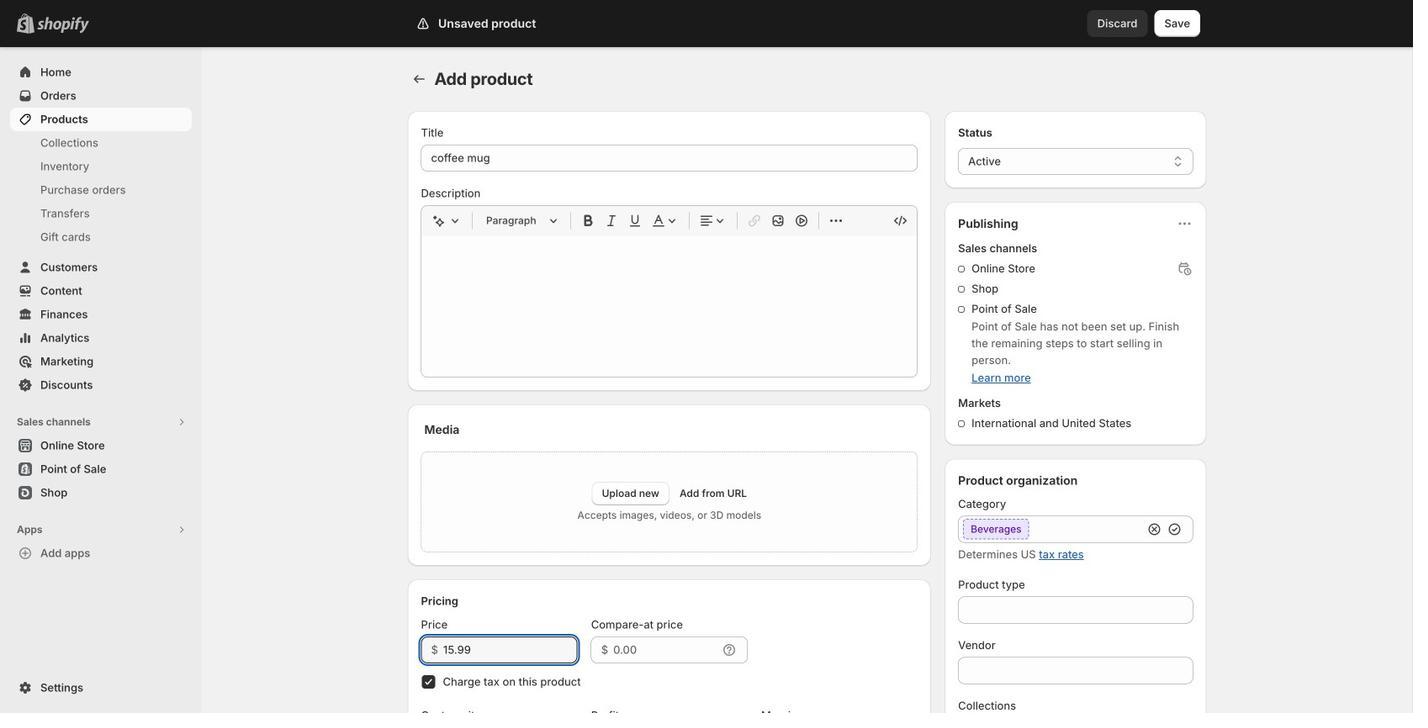 Task type: describe. For each thing, give the bounding box(es) containing it.
Short sleeve t-shirt text field
[[421, 145, 918, 172]]

Beverages text field
[[958, 516, 1143, 543]]

shopify image
[[37, 17, 89, 33]]



Task type: locate. For each thing, give the bounding box(es) containing it.
2   text field from the left
[[613, 637, 717, 664]]

1   text field from the left
[[443, 637, 578, 664]]

  text field
[[443, 637, 578, 664], [613, 637, 717, 664]]

1 horizontal spatial   text field
[[613, 637, 717, 664]]

0 horizontal spatial   text field
[[443, 637, 578, 664]]

None text field
[[958, 597, 1193, 624], [958, 657, 1193, 684], [958, 597, 1193, 624], [958, 657, 1193, 684]]



Task type: vqa. For each thing, say whether or not it's contained in the screenshot.
Content link
no



